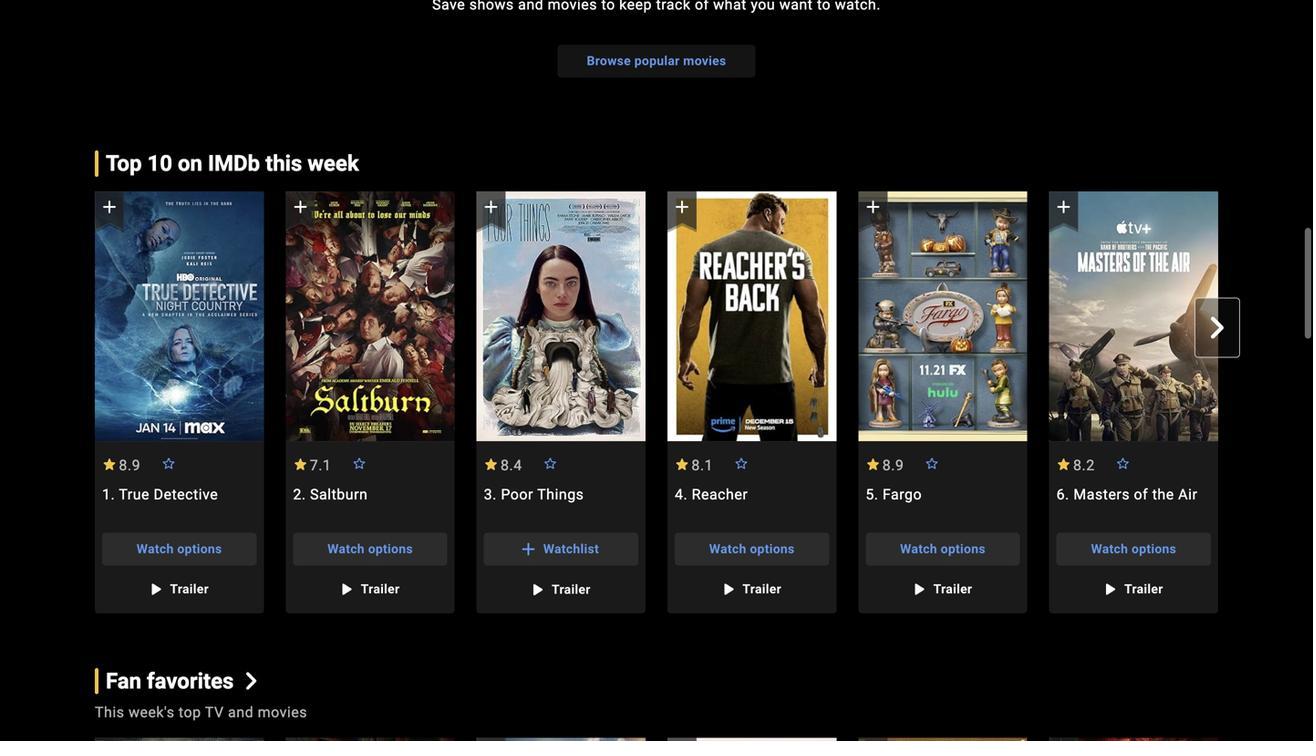 Task type: locate. For each thing, give the bounding box(es) containing it.
trailer button
[[135, 573, 224, 606], [326, 573, 414, 606], [708, 573, 796, 606], [899, 573, 987, 606], [1090, 573, 1178, 606], [517, 574, 605, 606]]

star inline image
[[293, 459, 308, 471], [866, 459, 881, 471]]

watch for true
[[137, 542, 174, 557]]

star border inline image for true
[[161, 458, 176, 470]]

4 star border inline image from the left
[[925, 458, 940, 470]]

add to watchlist image for saltburn image
[[286, 739, 315, 742]]

trailer down 2. saltburn link
[[361, 582, 400, 597]]

3 star border inline image from the left
[[734, 458, 749, 470]]

7. griselda image
[[1241, 192, 1314, 442]]

1 star inline image from the left
[[293, 459, 308, 471]]

play arrow image
[[717, 579, 739, 601], [526, 579, 548, 601]]

1.
[[102, 486, 115, 503]]

5 watch options from the left
[[1092, 542, 1177, 557]]

6. masters of the air link
[[1050, 486, 1219, 522]]

masters
[[1074, 486, 1130, 503]]

watch options for masters
[[1092, 542, 1177, 557]]

browse popular movies button
[[558, 45, 756, 78]]

3 options from the left
[[750, 542, 795, 557]]

trailer down 4. reacher link
[[743, 582, 782, 597]]

1 star border inline image from the left
[[161, 458, 176, 470]]

star border inline image for reacher
[[734, 458, 749, 470]]

trailer button down 1. true detective link
[[135, 573, 224, 606]]

reacher
[[692, 486, 748, 503]]

watch options down 1. true detective link
[[137, 542, 222, 557]]

trailer down the 6. masters of the air link
[[1125, 582, 1164, 597]]

add to watchlist image
[[286, 739, 315, 742], [477, 739, 506, 742], [859, 739, 888, 742]]

1 horizontal spatial play arrow image
[[717, 579, 739, 601]]

watch options button down 1. true detective link
[[102, 533, 257, 566]]

group containing 8.4
[[477, 192, 646, 614]]

watch options button for saltburn
[[293, 533, 448, 566]]

add image for 1.
[[99, 196, 120, 218]]

star border inline image for saltburn
[[352, 458, 367, 470]]

on
[[178, 151, 203, 177]]

watch options button
[[102, 533, 257, 566], [293, 533, 448, 566], [675, 533, 830, 566], [866, 533, 1021, 566], [1057, 533, 1212, 566]]

2 play arrow image from the left
[[335, 579, 357, 601]]

options
[[177, 542, 222, 557], [368, 542, 413, 557], [750, 542, 795, 557], [941, 542, 986, 557], [1132, 542, 1177, 557]]

star border inline image
[[161, 458, 176, 470], [543, 458, 558, 470], [734, 458, 749, 470], [925, 458, 940, 470]]

0 horizontal spatial play arrow image
[[526, 579, 548, 601]]

star border inline image
[[352, 458, 367, 470], [1116, 458, 1131, 470]]

detective
[[154, 486, 218, 503]]

trailer button down the 6. masters of the air link
[[1090, 573, 1178, 606]]

3. poor things link
[[477, 486, 646, 522]]

browse popular movies
[[587, 54, 727, 69]]

1 horizontal spatial star border inline image
[[1116, 458, 1131, 470]]

0 horizontal spatial star border inline image
[[352, 458, 367, 470]]

1 horizontal spatial add to watchlist image
[[477, 739, 506, 742]]

add to watchlist image for society of the snow image
[[477, 739, 506, 742]]

1 watch options from the left
[[137, 542, 222, 557]]

8.1
[[692, 457, 713, 474]]

things
[[537, 486, 584, 503]]

movies inside button
[[684, 54, 727, 69]]

star inline image left 8.4
[[484, 459, 499, 471]]

4 options from the left
[[941, 542, 986, 557]]

1 horizontal spatial chevron right inline image
[[1207, 317, 1229, 339]]

star inline image left 7.1
[[293, 459, 308, 471]]

chevron right inline image up and
[[243, 673, 260, 690]]

chevron right inline image left 7. griselda image
[[1207, 317, 1229, 339]]

watch options for saltburn
[[328, 542, 413, 557]]

trailer for poor
[[552, 582, 591, 597]]

1 star border inline image from the left
[[352, 458, 367, 470]]

star border inline image up 5. fargo link
[[925, 458, 940, 470]]

1 watch options button from the left
[[102, 533, 257, 566]]

watch options down 5. fargo link
[[901, 542, 986, 557]]

star inline image for 8.4
[[484, 459, 499, 471]]

8.9 for true
[[119, 457, 141, 474]]

watch down the 6. masters of the air link
[[1092, 542, 1129, 557]]

12th fail image
[[859, 739, 1028, 742]]

trailer button down watchlist button
[[517, 574, 605, 606]]

watch options
[[137, 542, 222, 557], [328, 542, 413, 557], [710, 542, 795, 557], [901, 542, 986, 557], [1092, 542, 1177, 557]]

group containing 8.2
[[1050, 192, 1219, 614]]

watch options down the 6. masters of the air link
[[1092, 542, 1177, 557]]

options down 1. true detective link
[[177, 542, 222, 557]]

star inline image
[[102, 459, 117, 471], [484, 459, 499, 471], [675, 459, 690, 471], [1057, 459, 1072, 471]]

options down 4. reacher link
[[750, 542, 795, 557]]

play arrow image down add image
[[526, 579, 548, 601]]

star border inline image for masters
[[1116, 458, 1131, 470]]

2 watch from the left
[[328, 542, 365, 557]]

chevron right inline image inside fan favorites link
[[243, 673, 260, 690]]

trailer down watchlist
[[552, 582, 591, 597]]

4 watch options from the left
[[901, 542, 986, 557]]

3 trailer button from the left
[[708, 573, 796, 606]]

1 horizontal spatial 8.9
[[883, 457, 904, 474]]

watch options down 2. saltburn link
[[328, 542, 413, 557]]

trailer button down 4. reacher link
[[708, 573, 796, 606]]

3 watch from the left
[[710, 542, 747, 557]]

trailer button for fargo
[[899, 573, 987, 606]]

2 options from the left
[[368, 542, 413, 557]]

options down 5. fargo link
[[941, 542, 986, 557]]

chevron right inline image
[[1207, 317, 1229, 339], [243, 673, 260, 690]]

watch for reacher
[[710, 542, 747, 557]]

tv
[[205, 704, 224, 722]]

star border inline image up the "6. masters of the air"
[[1116, 458, 1131, 470]]

trailer down 1. true detective link
[[170, 582, 209, 597]]

star inline image for 8.1
[[675, 459, 690, 471]]

watch options button down 2. saltburn link
[[293, 533, 448, 566]]

imdb
[[208, 151, 260, 177]]

4 watch options button from the left
[[866, 533, 1021, 566]]

play arrow image
[[144, 579, 166, 601], [335, 579, 357, 601], [908, 579, 930, 601], [1099, 579, 1121, 601]]

1 options from the left
[[177, 542, 222, 557]]

trailer button for reacher
[[708, 573, 796, 606]]

group containing 7.1
[[286, 192, 455, 614]]

3 add image from the left
[[480, 196, 502, 218]]

air
[[1179, 486, 1198, 503]]

3 star inline image from the left
[[675, 459, 690, 471]]

options down the 6. masters of the air link
[[1132, 542, 1177, 557]]

star inline image left 8.1
[[675, 459, 690, 471]]

watch down 1. true detective link
[[137, 542, 174, 557]]

0 horizontal spatial add to watchlist image
[[95, 739, 124, 742]]

add to watchlist image
[[95, 739, 124, 742], [668, 739, 697, 742], [1050, 739, 1079, 742]]

1 add image from the left
[[99, 196, 120, 218]]

watch options button down 5. fargo link
[[866, 533, 1021, 566]]

5 watch options button from the left
[[1057, 533, 1212, 566]]

2 add to watchlist image from the left
[[668, 739, 697, 742]]

3 add to watchlist image from the left
[[1050, 739, 1079, 742]]

fan favorites
[[106, 669, 234, 695]]

1 horizontal spatial movies
[[684, 54, 727, 69]]

1. true detective link
[[95, 486, 264, 522]]

3 watch options button from the left
[[675, 533, 830, 566]]

4 trailer button from the left
[[899, 573, 987, 606]]

play arrow image down 4. reacher link
[[717, 579, 739, 601]]

add image for 6.
[[1053, 196, 1075, 218]]

1 horizontal spatial add to watchlist image
[[668, 739, 697, 742]]

society of the snow image
[[477, 739, 646, 742]]

2 star inline image from the left
[[484, 459, 499, 471]]

add image for 3.
[[480, 196, 502, 218]]

4 star inline image from the left
[[1057, 459, 1072, 471]]

3 watch options from the left
[[710, 542, 795, 557]]

5 trailer button from the left
[[1090, 573, 1178, 606]]

2 play arrow image from the left
[[526, 579, 548, 601]]

watch options button down the 6. masters of the air link
[[1057, 533, 1212, 566]]

2 horizontal spatial add to watchlist image
[[1050, 739, 1079, 742]]

star border inline image for fargo
[[925, 458, 940, 470]]

1 trailer button from the left
[[135, 573, 224, 606]]

1 horizontal spatial star inline image
[[866, 459, 881, 471]]

star border inline image up 'things'
[[543, 458, 558, 470]]

2 trailer button from the left
[[326, 573, 414, 606]]

star inline image for 8.9
[[102, 459, 117, 471]]

3 play arrow image from the left
[[908, 579, 930, 601]]

5 add image from the left
[[862, 196, 884, 218]]

watch options button down 4. reacher link
[[675, 533, 830, 566]]

5 watch from the left
[[1092, 542, 1129, 557]]

8.2
[[1074, 457, 1095, 474]]

0 horizontal spatial chevron right inline image
[[243, 673, 260, 690]]

2 add to watchlist image from the left
[[477, 739, 506, 742]]

star inline image inside group
[[293, 459, 308, 471]]

play arrow image for reacher
[[717, 579, 739, 601]]

8.9 up 5. fargo
[[883, 457, 904, 474]]

trailer button down 5. fargo link
[[899, 573, 987, 606]]

5.
[[866, 486, 879, 503]]

2. saltburn
[[293, 486, 368, 503]]

play arrow image down the 6. masters of the air link
[[1099, 579, 1121, 601]]

play arrow image down 2. saltburn link
[[335, 579, 357, 601]]

watch options button for true
[[102, 533, 257, 566]]

watch down 2. saltburn link
[[328, 542, 365, 557]]

1 star inline image from the left
[[102, 459, 117, 471]]

browse
[[587, 54, 631, 69]]

watch options down 4. reacher link
[[710, 542, 795, 557]]

movies
[[684, 54, 727, 69], [258, 704, 307, 722]]

this week's top tv and movies
[[95, 704, 307, 722]]

star inline image up 5.
[[866, 459, 881, 471]]

options for 6. masters of the air
[[1132, 542, 1177, 557]]

watch
[[137, 542, 174, 557], [328, 542, 365, 557], [710, 542, 747, 557], [901, 542, 938, 557], [1092, 542, 1129, 557]]

week
[[308, 151, 359, 177]]

5 options from the left
[[1132, 542, 1177, 557]]

star border inline image up saltburn
[[352, 458, 367, 470]]

play arrow image for poor
[[526, 579, 548, 601]]

watch down 4. reacher link
[[710, 542, 747, 557]]

star border inline image up reacher
[[734, 458, 749, 470]]

0 horizontal spatial add to watchlist image
[[286, 739, 315, 742]]

2 star border inline image from the left
[[543, 458, 558, 470]]

trailer button down 2. saltburn link
[[326, 573, 414, 606]]

movies right and
[[258, 704, 307, 722]]

0 horizontal spatial star inline image
[[293, 459, 308, 471]]

1 play arrow image from the left
[[144, 579, 166, 601]]

watch options for reacher
[[710, 542, 795, 557]]

group
[[73, 192, 1314, 617], [95, 192, 264, 614], [95, 192, 264, 442], [286, 192, 455, 614], [286, 192, 455, 442], [477, 192, 646, 614], [477, 192, 646, 442], [668, 192, 837, 614], [668, 192, 837, 442], [859, 192, 1028, 614], [859, 192, 1028, 442], [1050, 192, 1219, 614], [1050, 192, 1219, 442], [1241, 192, 1314, 442], [95, 739, 264, 742], [286, 739, 455, 742], [477, 739, 646, 742], [668, 739, 837, 742], [859, 739, 1028, 742], [1050, 739, 1219, 742]]

play arrow image down 5. fargo link
[[908, 579, 930, 601]]

options down 2. saltburn link
[[368, 542, 413, 557]]

add to watchlist image for the oppenheimer image
[[1050, 739, 1079, 742]]

2 star inline image from the left
[[866, 459, 881, 471]]

4.
[[675, 486, 688, 503]]

the
[[1153, 486, 1175, 503]]

2 watch options from the left
[[328, 542, 413, 557]]

add image
[[99, 196, 120, 218], [290, 196, 311, 218], [480, 196, 502, 218], [671, 196, 693, 218], [862, 196, 884, 218], [1053, 196, 1075, 218]]

6 trailer button from the left
[[517, 574, 605, 606]]

3. poor things
[[484, 486, 584, 503]]

fan
[[106, 669, 141, 695]]

favorites
[[147, 669, 234, 695]]

1 vertical spatial chevron right inline image
[[243, 673, 260, 690]]

3 add to watchlist image from the left
[[859, 739, 888, 742]]

star inline image left 8.2
[[1057, 459, 1072, 471]]

4 play arrow image from the left
[[1099, 579, 1121, 601]]

0 horizontal spatial 8.9
[[119, 457, 141, 474]]

1. true detective image
[[95, 192, 264, 442]]

trailer
[[170, 582, 209, 597], [361, 582, 400, 597], [743, 582, 782, 597], [934, 582, 973, 597], [1125, 582, 1164, 597], [552, 582, 591, 597]]

4 add image from the left
[[671, 196, 693, 218]]

week's
[[129, 704, 175, 722]]

1 play arrow image from the left
[[717, 579, 739, 601]]

star inline image up 1.
[[102, 459, 117, 471]]

star border inline image up 1. true detective
[[161, 458, 176, 470]]

group containing 8.1
[[668, 192, 837, 614]]

1 add to watchlist image from the left
[[95, 739, 124, 742]]

add image for 4.
[[671, 196, 693, 218]]

watchlist
[[543, 542, 599, 557]]

star inline image for 8.2
[[1057, 459, 1072, 471]]

1 vertical spatial movies
[[258, 704, 307, 722]]

4 watch from the left
[[901, 542, 938, 557]]

0 vertical spatial movies
[[684, 54, 727, 69]]

6. masters of the air
[[1057, 486, 1198, 503]]

movies right popular
[[684, 54, 727, 69]]

play arrow image down 1. true detective link
[[144, 579, 166, 601]]

2 add image from the left
[[290, 196, 311, 218]]

8.9 up true
[[119, 457, 141, 474]]

trailer down 5. fargo link
[[934, 582, 973, 597]]

1 8.9 from the left
[[119, 457, 141, 474]]

2 8.9 from the left
[[883, 457, 904, 474]]

0 horizontal spatial movies
[[258, 704, 307, 722]]

1 add to watchlist image from the left
[[286, 739, 315, 742]]

1 watch from the left
[[137, 542, 174, 557]]

2 horizontal spatial add to watchlist image
[[859, 739, 888, 742]]

6 add image from the left
[[1053, 196, 1075, 218]]

watch down 5. fargo link
[[901, 542, 938, 557]]

8.9
[[119, 457, 141, 474], [883, 457, 904, 474]]

2 watch options button from the left
[[293, 533, 448, 566]]

2 star border inline image from the left
[[1116, 458, 1131, 470]]



Task type: describe. For each thing, give the bounding box(es) containing it.
7.1
[[310, 457, 332, 474]]

2.
[[293, 486, 306, 503]]

top 10 on imdb this week
[[106, 151, 359, 177]]

3.
[[484, 486, 497, 503]]

add image for 2.
[[290, 196, 311, 218]]

trailer for true
[[170, 582, 209, 597]]

fan favorites link
[[95, 669, 260, 695]]

add image
[[518, 538, 540, 560]]

add to watchlist image for 12th fail image
[[859, 739, 888, 742]]

star border inline image for poor
[[543, 458, 558, 470]]

play arrow image for saltburn
[[335, 579, 357, 601]]

play arrow image for fargo
[[908, 579, 930, 601]]

10
[[147, 151, 172, 177]]

trailer for masters
[[1125, 582, 1164, 597]]

6.
[[1057, 486, 1070, 503]]

trailer button for poor
[[517, 574, 605, 606]]

2. saltburn link
[[286, 486, 455, 522]]

watch options for fargo
[[901, 542, 986, 557]]

top
[[106, 151, 142, 177]]

and
[[228, 704, 254, 722]]

poor
[[501, 486, 534, 503]]

options for 1. true detective
[[177, 542, 222, 557]]

star inline image for 7.1
[[293, 459, 308, 471]]

watchlist button
[[484, 533, 639, 566]]

trailer button for masters
[[1090, 573, 1178, 606]]

2. saltburn image
[[286, 192, 455, 442]]

saltburn image
[[286, 739, 455, 742]]

trailer button for saltburn
[[326, 573, 414, 606]]

options for 2. saltburn
[[368, 542, 413, 557]]

watch for masters
[[1092, 542, 1129, 557]]

watch options button for reacher
[[675, 533, 830, 566]]

fighter image
[[95, 739, 264, 742]]

5. fargo
[[866, 486, 922, 503]]

watch for fargo
[[901, 542, 938, 557]]

true
[[119, 486, 150, 503]]

watch options button for fargo
[[866, 533, 1021, 566]]

play arrow image for true
[[144, 579, 166, 601]]

play arrow image for masters
[[1099, 579, 1121, 601]]

poor things image
[[668, 739, 837, 742]]

0 vertical spatial chevron right inline image
[[1207, 317, 1229, 339]]

oppenheimer image
[[1050, 739, 1219, 742]]

trailer for saltburn
[[361, 582, 400, 597]]

saltburn
[[310, 486, 368, 503]]

8.4
[[501, 457, 523, 474]]

8.9 for fargo
[[883, 457, 904, 474]]

popular
[[635, 54, 680, 69]]

add to watchlist image for poor things image
[[668, 739, 697, 742]]

this
[[95, 704, 125, 722]]

add to watchlist image for fighter "image"
[[95, 739, 124, 742]]

3. poor things image
[[477, 192, 646, 442]]

1. true detective
[[102, 486, 218, 503]]

4. reacher
[[675, 486, 748, 503]]

star inline image for 8.9
[[866, 459, 881, 471]]

of
[[1134, 486, 1149, 503]]

4. reacher image
[[668, 192, 837, 442]]

5. fargo link
[[859, 486, 1028, 522]]

options for 5. fargo
[[941, 542, 986, 557]]

trailer for fargo
[[934, 582, 973, 597]]

watch options button for masters
[[1057, 533, 1212, 566]]

watch for saltburn
[[328, 542, 365, 557]]

add image for 5.
[[862, 196, 884, 218]]

fargo
[[883, 486, 922, 503]]

5. fargo image
[[859, 192, 1028, 442]]

4. reacher link
[[668, 486, 837, 522]]

this
[[266, 151, 302, 177]]

trailer for reacher
[[743, 582, 782, 597]]

trailer button for true
[[135, 573, 224, 606]]

top
[[179, 704, 201, 722]]

watch options for true
[[137, 542, 222, 557]]

6. masters of the air image
[[1050, 192, 1219, 442]]

options for 4. reacher
[[750, 542, 795, 557]]



Task type: vqa. For each thing, say whether or not it's contained in the screenshot.


